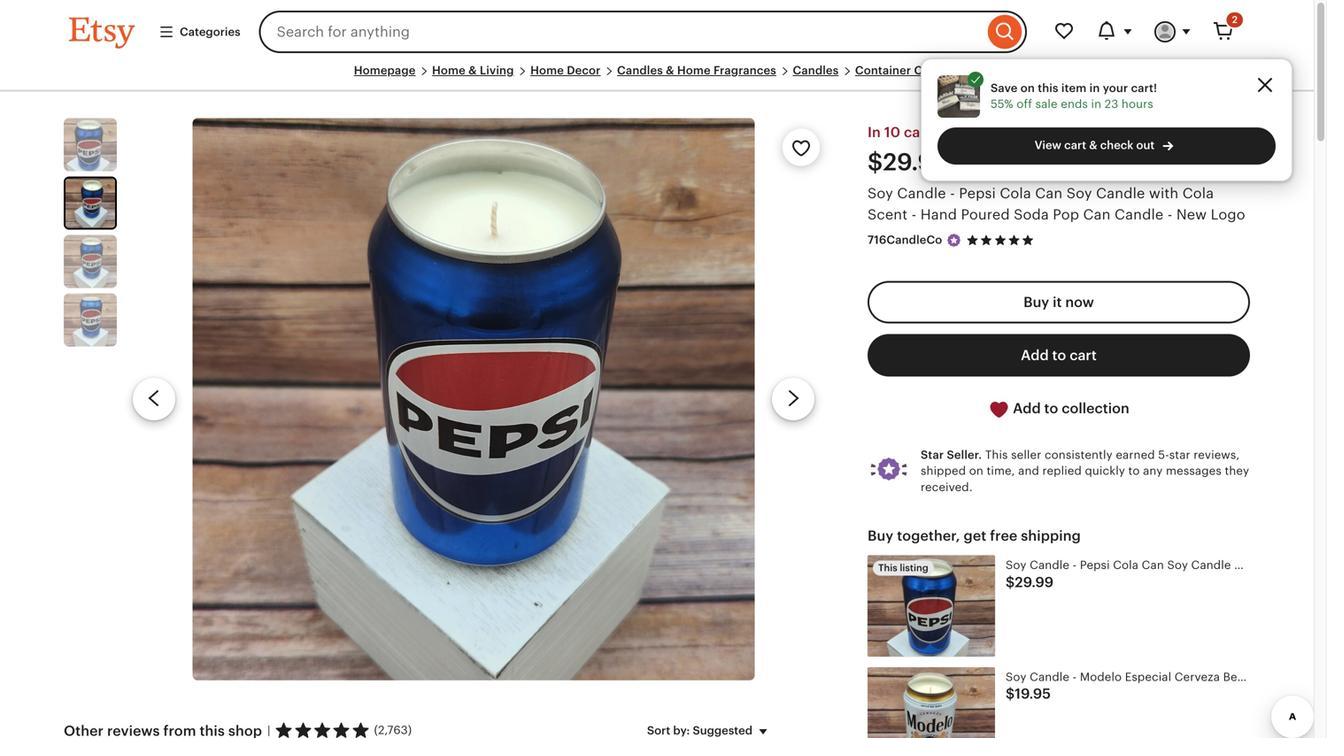 Task type: locate. For each thing, give the bounding box(es) containing it.
buy for buy together, get free shipping
[[868, 528, 894, 544]]

add up seller
[[1013, 401, 1041, 417]]

now
[[1066, 295, 1095, 311]]

candles & home fragrances
[[617, 64, 777, 77]]

add
[[1021, 348, 1049, 364], [1013, 401, 1041, 417]]

0 vertical spatial $
[[1006, 575, 1015, 591]]

star seller.
[[921, 449, 983, 462]]

candle
[[898, 186, 947, 202], [1097, 186, 1146, 202], [1115, 207, 1164, 223]]

1 cola from the left
[[1000, 186, 1032, 202]]

in left 23
[[1092, 97, 1102, 111]]

0 horizontal spatial -
[[912, 207, 917, 223]]

candles left the container
[[793, 64, 839, 77]]

to down buy it now button
[[1053, 348, 1067, 364]]

cola up new
[[1183, 186, 1215, 202]]

-
[[951, 186, 956, 202], [912, 207, 917, 223], [1168, 207, 1173, 223]]

55%
[[991, 97, 1014, 111]]

1 vertical spatial cart
[[1070, 348, 1097, 364]]

this inside this seller consistently earned 5-star reviews, shipped on time, and replied quickly to any messages they received.
[[986, 449, 1009, 462]]

& left living
[[469, 64, 477, 77]]

0 vertical spatial can
[[1036, 186, 1063, 202]]

1 horizontal spatial candles
[[793, 64, 839, 77]]

1 horizontal spatial cola
[[1183, 186, 1215, 202]]

categories
[[180, 25, 241, 38]]

1 horizontal spatial on
[[1021, 81, 1035, 95]]

add down buy it now
[[1021, 348, 1049, 364]]

1 horizontal spatial can
[[1084, 207, 1111, 223]]

1 horizontal spatial soy
[[1067, 186, 1093, 202]]

in right item
[[1090, 81, 1101, 95]]

add to cart
[[1021, 348, 1097, 364]]

soy candle pepsi cola can soy candle with cola scent hand image 3 image
[[64, 235, 117, 288]]

0 horizontal spatial can
[[1036, 186, 1063, 202]]

to inside add to collection button
[[1045, 401, 1059, 417]]

home left fragrances in the right top of the page
[[678, 64, 711, 77]]

it
[[1053, 295, 1062, 311]]

$ for 29.99
[[1006, 575, 1015, 591]]

0 vertical spatial add
[[1021, 348, 1049, 364]]

|
[[268, 725, 271, 738]]

3 home from the left
[[678, 64, 711, 77]]

soy up "scent"
[[868, 186, 894, 202]]

cart down now
[[1070, 348, 1097, 364]]

cart!
[[1132, 81, 1158, 95]]

1 candles from the left
[[617, 64, 663, 77]]

0 horizontal spatial on
[[970, 465, 984, 478]]

1 home from the left
[[432, 64, 466, 77]]

0 horizontal spatial candles
[[617, 64, 663, 77]]

&
[[469, 64, 477, 77], [666, 64, 675, 77], [1090, 139, 1098, 152]]

2 home from the left
[[531, 64, 564, 77]]

1 vertical spatial $
[[1006, 687, 1015, 703]]

to for cart
[[1053, 348, 1067, 364]]

sale
[[1036, 97, 1058, 111]]

cola up soda
[[1000, 186, 1032, 202]]

1 vertical spatial buy
[[868, 528, 894, 544]]

in
[[868, 125, 881, 140]]

can
[[1036, 186, 1063, 202], [1084, 207, 1111, 223]]

pop
[[1053, 207, 1080, 223]]

can up the pop
[[1036, 186, 1063, 202]]

1 horizontal spatial this
[[986, 449, 1009, 462]]

check
[[1101, 139, 1134, 152]]

19.95
[[1015, 687, 1052, 703]]

5-
[[1159, 449, 1170, 462]]

view
[[1035, 139, 1062, 152]]

home for home decor
[[531, 64, 564, 77]]

add inside add to cart button
[[1021, 348, 1049, 364]]

soy
[[868, 186, 894, 202], [1067, 186, 1093, 202]]

0 horizontal spatial soy
[[868, 186, 894, 202]]

1 vertical spatial can
[[1084, 207, 1111, 223]]

home left decor
[[531, 64, 564, 77]]

cola
[[1000, 186, 1032, 202], [1183, 186, 1215, 202]]

0 vertical spatial to
[[1053, 348, 1067, 364]]

save
[[991, 81, 1018, 95]]

cart right view
[[1065, 139, 1087, 152]]

candles
[[617, 64, 663, 77], [793, 64, 839, 77], [915, 64, 960, 77]]

this
[[986, 449, 1009, 462], [879, 563, 898, 574]]

ends
[[1061, 97, 1089, 111]]

container candles link
[[856, 64, 960, 77]]

0 vertical spatial buy
[[1024, 295, 1050, 311]]

soy candle pepsi cola can soy candle with cola scent hand image 4 image
[[64, 294, 117, 347]]

1 vertical spatial this
[[879, 563, 898, 574]]

can right the pop
[[1084, 207, 1111, 223]]

seller.
[[947, 449, 983, 462]]

None search field
[[259, 11, 1028, 53]]

add to collection button
[[868, 388, 1251, 431]]

home & living link
[[432, 64, 514, 77]]

shipped
[[921, 465, 967, 478]]

2 horizontal spatial -
[[1168, 207, 1173, 223]]

1 vertical spatial to
[[1045, 401, 1059, 417]]

scent
[[868, 207, 908, 223]]

$ down free
[[1006, 575, 1015, 591]]

2 $ from the top
[[1006, 687, 1015, 703]]

2 horizontal spatial home
[[678, 64, 711, 77]]

0 horizontal spatial this
[[879, 563, 898, 574]]

to for collection
[[1045, 401, 1059, 417]]

- left hand
[[912, 207, 917, 223]]

1 horizontal spatial &
[[666, 64, 675, 77]]

on inside this seller consistently earned 5-star reviews, shipped on time, and replied quickly to any messages they received.
[[970, 465, 984, 478]]

with
[[1150, 186, 1179, 202]]

on inside save on this item in your cart! 55% off sale ends in 23 hours
[[1021, 81, 1035, 95]]

out
[[1137, 139, 1155, 152]]

this left listing
[[879, 563, 898, 574]]

candles down search for anything text box
[[617, 64, 663, 77]]

Search for anything text field
[[259, 11, 984, 53]]

2 vertical spatial to
[[1129, 465, 1141, 478]]

poured
[[961, 207, 1010, 223]]

add for add to cart
[[1021, 348, 1049, 364]]

& for home
[[469, 64, 477, 77]]

time,
[[987, 465, 1016, 478]]

& inside view cart & check out link
[[1090, 139, 1098, 152]]

& left check on the top right of the page
[[1090, 139, 1098, 152]]

buy inside button
[[1024, 295, 1050, 311]]

1 vertical spatial on
[[970, 465, 984, 478]]

0 horizontal spatial buy
[[868, 528, 894, 544]]

to inside add to cart button
[[1053, 348, 1067, 364]]

buy up this listing
[[868, 528, 894, 544]]

this up time,
[[986, 449, 1009, 462]]

sort by: suggested button
[[634, 713, 787, 739]]

free
[[991, 528, 1018, 544]]

1 vertical spatial add
[[1013, 401, 1041, 417]]

0 horizontal spatial cola
[[1000, 186, 1032, 202]]

home & living
[[432, 64, 514, 77]]

0 vertical spatial on
[[1021, 81, 1035, 95]]

0 horizontal spatial home
[[432, 64, 466, 77]]

2 cola from the left
[[1183, 186, 1215, 202]]

soy up the pop
[[1067, 186, 1093, 202]]

soda
[[1014, 207, 1050, 223]]

on up off
[[1021, 81, 1035, 95]]

0 horizontal spatial &
[[469, 64, 477, 77]]

$29.99
[[868, 148, 949, 176]]

1 horizontal spatial buy
[[1024, 295, 1050, 311]]

to down earned
[[1129, 465, 1141, 478]]

add inside add to collection button
[[1013, 401, 1041, 417]]

soy candle pepsi cola can soy candle with cola scent hand image 1 image
[[64, 118, 117, 171]]

1 horizontal spatial home
[[531, 64, 564, 77]]

menu bar containing homepage
[[69, 64, 1245, 92]]

on down seller.
[[970, 465, 984, 478]]

view cart & check out link
[[938, 128, 1276, 165]]

2 horizontal spatial &
[[1090, 139, 1098, 152]]

in
[[1090, 81, 1101, 95], [1092, 97, 1102, 111]]

earned
[[1116, 449, 1156, 462]]

received.
[[921, 481, 973, 494]]

1 soy from the left
[[868, 186, 894, 202]]

- left new
[[1168, 207, 1173, 223]]

3 candles from the left
[[915, 64, 960, 77]]

home decor link
[[531, 64, 601, 77]]

1 horizontal spatial -
[[951, 186, 956, 202]]

cart
[[1065, 139, 1087, 152], [1070, 348, 1097, 364]]

0 vertical spatial this
[[986, 449, 1009, 462]]

soy candle pepsi cola can soy candle with cola scent hand image 2 image
[[193, 118, 755, 681], [66, 179, 115, 228]]

shipping
[[1022, 528, 1081, 544]]

& down search for anything text box
[[666, 64, 675, 77]]

decor
[[567, 64, 601, 77]]

$ right soy candle - modelo especial cerveza beer can soy candle with custom scent or fragrance in 12oz aluminum image
[[1006, 687, 1015, 703]]

$
[[1006, 575, 1015, 591], [1006, 687, 1015, 703]]

1 $ from the top
[[1006, 575, 1015, 591]]

together,
[[898, 528, 961, 544]]

cart inside button
[[1070, 348, 1097, 364]]

2 candles from the left
[[793, 64, 839, 77]]

menu bar containing categories
[[0, 0, 1315, 92]]

menu bar
[[0, 0, 1315, 92], [69, 64, 1245, 92]]

home left living
[[432, 64, 466, 77]]

2 horizontal spatial candles
[[915, 64, 960, 77]]

off
[[1017, 97, 1033, 111]]

buy
[[1024, 295, 1050, 311], [868, 528, 894, 544]]

- left pepsi
[[951, 186, 956, 202]]

candles right the container
[[915, 64, 960, 77]]

candles link
[[793, 64, 839, 77]]

buy left it
[[1024, 295, 1050, 311]]

to left collection
[[1045, 401, 1059, 417]]



Task type: describe. For each thing, give the bounding box(es) containing it.
seller
[[1012, 449, 1042, 462]]

buy together, get free shipping
[[868, 528, 1081, 544]]

buy it now button
[[868, 281, 1251, 324]]

candles for the candles link
[[793, 64, 839, 77]]

0 vertical spatial in
[[1090, 81, 1101, 95]]

candle up hand
[[898, 186, 947, 202]]

soy candle - pepsi cola can soy candle with cola scent - hand poured soda pop can candle - new logo
[[868, 186, 1246, 223]]

quickly
[[1086, 465, 1126, 478]]

$ 29.99
[[1006, 575, 1054, 591]]

this for listing
[[879, 563, 898, 574]]

and
[[1019, 465, 1040, 478]]

2 link
[[1203, 11, 1245, 53]]

any
[[1144, 465, 1163, 478]]

soy candle - pepsi cola can soy candle with cola scent - hand poured soda pop can candle - new logo image
[[868, 556, 996, 657]]

in 10 carts $29.99
[[868, 125, 949, 176]]

0 horizontal spatial soy candle pepsi cola can soy candle with cola scent hand image 2 image
[[66, 179, 115, 228]]

by:
[[674, 725, 690, 738]]

logo
[[1211, 207, 1246, 223]]

living
[[480, 64, 514, 77]]

add for add to collection
[[1013, 401, 1041, 417]]

add to collection
[[1010, 401, 1130, 417]]

& for candles
[[666, 64, 675, 77]]

2 soy from the left
[[1067, 186, 1093, 202]]

this seller consistently earned 5-star reviews, shipped on time, and replied quickly to any messages they received.
[[921, 449, 1250, 494]]

hours
[[1122, 97, 1154, 111]]

homepage link
[[354, 64, 416, 77]]

(2,763)
[[374, 724, 412, 737]]

categories banner
[[37, 0, 1277, 64]]

new
[[1177, 207, 1208, 223]]

view cart & check out
[[1035, 139, 1155, 152]]

home for home & living
[[432, 64, 466, 77]]

item
[[1062, 81, 1087, 95]]

candles & home fragrances link
[[617, 64, 777, 77]]

container candles
[[856, 64, 960, 77]]

candles for candles & home fragrances
[[617, 64, 663, 77]]

suggested
[[693, 725, 753, 738]]

replied
[[1043, 465, 1082, 478]]

soy candle - modelo especial cerveza beer can soy candle with custom scent or fragrance in 12oz aluminum image
[[868, 668, 996, 739]]

0 vertical spatial cart
[[1065, 139, 1087, 152]]

star_seller image
[[946, 233, 962, 249]]

$ for 19.95
[[1006, 687, 1015, 703]]

homepage
[[354, 64, 416, 77]]

23
[[1105, 97, 1119, 111]]

star
[[1170, 449, 1191, 462]]

fragrances
[[714, 64, 777, 77]]

buy for buy it now
[[1024, 295, 1050, 311]]

consistently
[[1045, 449, 1113, 462]]

this
[[1038, 81, 1059, 95]]

they
[[1225, 465, 1250, 478]]

your
[[1103, 81, 1129, 95]]

10
[[885, 125, 901, 140]]

add to cart button
[[868, 335, 1251, 377]]

sort by: suggested
[[647, 725, 753, 738]]

get
[[964, 528, 987, 544]]

none search field inside the categories banner
[[259, 11, 1028, 53]]

save on this item in your cart! 55% off sale ends in 23 hours
[[991, 81, 1158, 111]]

categories button
[[145, 16, 254, 48]]

messages
[[1167, 465, 1222, 478]]

candle left with
[[1097, 186, 1146, 202]]

hand
[[921, 207, 958, 223]]

716candleco link
[[868, 234, 943, 247]]

candle down with
[[1115, 207, 1164, 223]]

this listing
[[879, 563, 929, 574]]

sort
[[647, 725, 671, 738]]

2
[[1233, 14, 1238, 25]]

reviews,
[[1194, 449, 1240, 462]]

29.99
[[1015, 575, 1054, 591]]

1 vertical spatial in
[[1092, 97, 1102, 111]]

716candleco
[[868, 234, 943, 247]]

to inside this seller consistently earned 5-star reviews, shipped on time, and replied quickly to any messages they received.
[[1129, 465, 1141, 478]]

$ 19.95
[[1006, 687, 1052, 703]]

pepsi
[[960, 186, 996, 202]]

this for seller
[[986, 449, 1009, 462]]

listing
[[900, 563, 929, 574]]

container
[[856, 64, 912, 77]]

star
[[921, 449, 944, 462]]

buy it now
[[1024, 295, 1095, 311]]

carts
[[904, 125, 939, 140]]

collection
[[1062, 401, 1130, 417]]

1 horizontal spatial soy candle pepsi cola can soy candle with cola scent hand image 2 image
[[193, 118, 755, 681]]

home decor
[[531, 64, 601, 77]]



Task type: vqa. For each thing, say whether or not it's contained in the screenshot.
d
no



